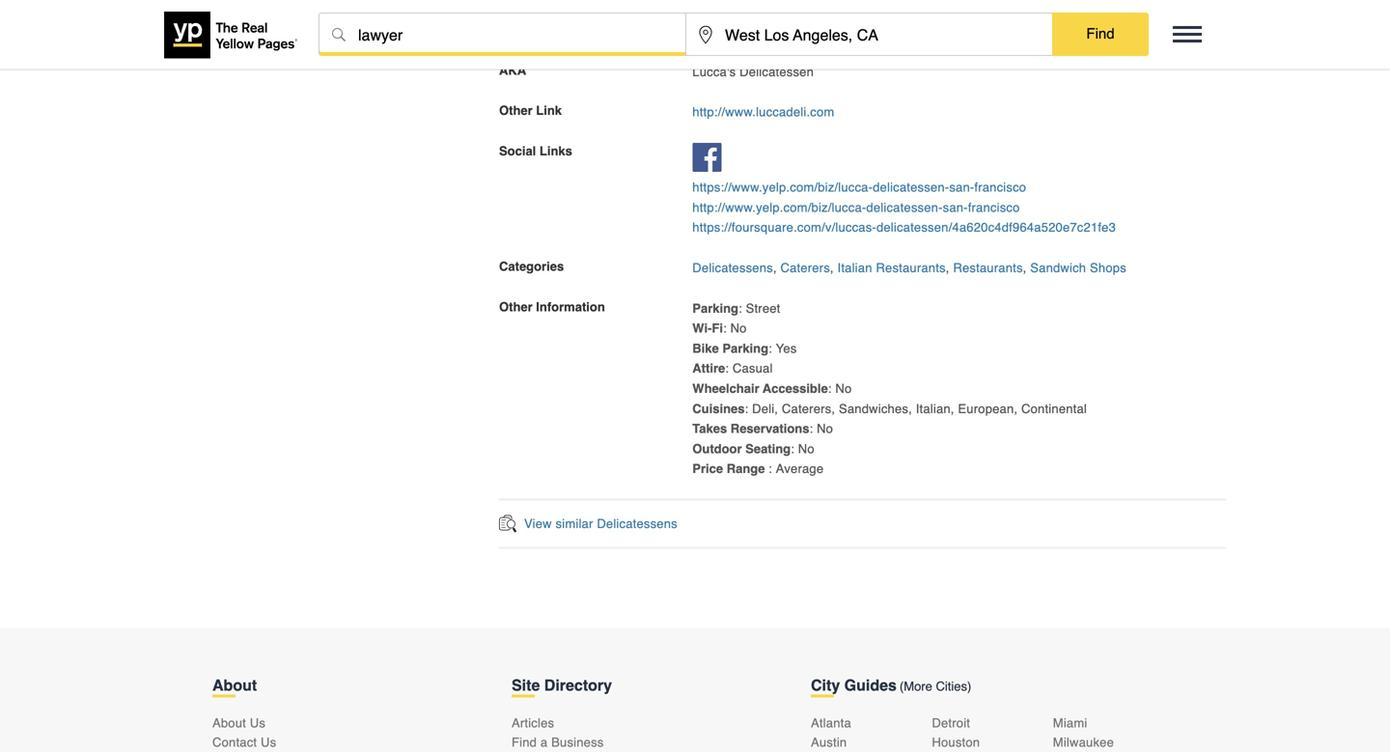 Task type: vqa. For each thing, say whether or not it's contained in the screenshot.
CA inside the ISA BELLA RESTAURANT (1) 4015 AVATI DR, SAN DIEGO, CA 92117
no



Task type: describe. For each thing, give the bounding box(es) containing it.
sandwich
[[1030, 261, 1086, 275]]

https://www.yelp.com/biz/lucca-delicatessen-san-francisco http://www.yelp.com/biz/lucca-delicatessen-san-francisco https://foursquare.com/v/luccas-delicatessen/4a620c4df964a520e7c21fe3
[[692, 180, 1116, 235]]

http://www.luccadeli.com
[[692, 105, 834, 119]]

italian,
[[916, 401, 954, 416]]

northwest san francisco link
[[692, 24, 837, 39]]

, left marina
[[837, 24, 841, 39]]

italian
[[837, 261, 872, 275]]

about for about
[[212, 676, 257, 694]]

cuisines
[[692, 401, 745, 416]]

lucca's
[[692, 64, 736, 79]]

sandwiches,
[[839, 401, 912, 416]]

1 vertical spatial us
[[261, 735, 276, 750]]

find inside articles find a business
[[512, 735, 537, 750]]

city
[[811, 676, 840, 694]]

a
[[540, 735, 548, 750]]

0 vertical spatial parking
[[692, 301, 738, 316]]

: yes
[[768, 341, 797, 356]]

articles
[[512, 716, 554, 730]]

delicatessens link
[[692, 261, 773, 275]]

continental
[[1021, 401, 1087, 416]]

2 restaurants from the left
[[953, 261, 1023, 275]]

contact us link
[[212, 733, 410, 752]]

delicatessens , caterers , italian restaurants , restaurants , sandwich shops
[[692, 261, 1126, 275]]

find button
[[1052, 13, 1149, 55]]

detroit link
[[932, 713, 1053, 733]]

caterers
[[780, 261, 830, 275]]

: average
[[768, 462, 824, 476]]

houston
[[932, 735, 980, 750]]

other link
[[499, 103, 562, 118]]

houston link
[[932, 733, 1053, 752]]

shops
[[1090, 261, 1126, 275]]

detroit
[[932, 716, 970, 730]]

(more cities) link
[[900, 679, 971, 694]]

restaurants link
[[953, 261, 1023, 275]]

: street
[[738, 301, 780, 316]]

https://foursquare.com/v/luccas-
[[692, 220, 876, 235]]

information
[[536, 300, 605, 314]]

reservations
[[731, 421, 809, 436]]

wheelchair
[[692, 381, 759, 396]]

sandwich shops link
[[1030, 261, 1126, 275]]

city guides (more cities)
[[811, 676, 971, 694]]

articles find a business
[[512, 716, 604, 750]]

the real yellow pages logo image
[[164, 12, 299, 58]]

, left caterers link
[[773, 261, 777, 275]]

atlanta austin
[[811, 716, 851, 750]]

price
[[692, 462, 723, 476]]

northwest san francisco , marina district
[[692, 24, 928, 39]]

contact
[[212, 735, 257, 750]]

miami milwaukee
[[1053, 716, 1114, 750]]

miami
[[1053, 716, 1087, 730]]

view
[[524, 516, 552, 531]]

: deli,
[[745, 401, 778, 416]]

bike
[[692, 341, 719, 356]]

austin link
[[811, 733, 932, 752]]

san
[[754, 24, 777, 39]]

site directory
[[512, 676, 612, 694]]

about us contact us
[[212, 716, 276, 750]]

european,
[[958, 401, 1018, 416]]

italian restaurants link
[[837, 261, 946, 275]]

miami link
[[1053, 713, 1174, 733]]

https://www.yelp.com/biz/lucca-
[[692, 180, 873, 195]]

wi-
[[692, 321, 712, 336]]

lucca's delicatessen
[[692, 64, 814, 79]]

1 vertical spatial san-
[[943, 200, 968, 215]]

range
[[727, 462, 765, 476]]

https://www.yelp.com/biz/lucca-delicatessen-san-francisco link
[[692, 178, 1226, 198]]

1 vertical spatial francisco
[[968, 200, 1020, 215]]



Task type: locate. For each thing, give the bounding box(es) containing it.
delicatessen
[[740, 64, 814, 79]]

1 horizontal spatial delicatessens
[[692, 261, 773, 275]]

1 vertical spatial parking
[[722, 341, 768, 356]]

1 other from the top
[[499, 103, 533, 118]]

0 horizontal spatial find
[[512, 735, 537, 750]]

delicatessens up : street
[[692, 261, 773, 275]]

0 vertical spatial other
[[499, 103, 533, 118]]

social links
[[499, 144, 572, 158]]

0 horizontal spatial delicatessens
[[597, 516, 678, 531]]

1 vertical spatial find
[[512, 735, 537, 750]]

1 vertical spatial delicatessen-
[[866, 200, 943, 215]]

fi
[[712, 321, 723, 336]]

atlanta link
[[811, 713, 932, 733]]

caterers link
[[780, 261, 830, 275]]

milwaukee
[[1053, 735, 1114, 750]]

0 vertical spatial us
[[250, 716, 266, 730]]

: casual
[[725, 361, 773, 376]]

us up "contact" in the bottom of the page
[[250, 716, 266, 730]]

francisco
[[974, 180, 1026, 195], [968, 200, 1020, 215]]

directory
[[544, 676, 612, 694]]

: no down 'caterers,'
[[809, 421, 833, 436]]

2 other from the top
[[499, 300, 533, 314]]

1 vertical spatial other
[[499, 300, 533, 314]]

, left restaurants link
[[946, 261, 949, 275]]

delicatessen- down https://www.yelp.com/biz/lucca-delicatessen-san-francisco "link" on the top of page
[[866, 200, 943, 215]]

cities)
[[936, 679, 971, 694]]

: no down : street
[[723, 321, 747, 336]]

seating
[[745, 442, 791, 456]]

Find a business text field
[[320, 14, 685, 56]]

1 about from the top
[[212, 676, 257, 694]]

parking
[[692, 301, 738, 316], [722, 341, 768, 356]]

about up "contact" in the bottom of the page
[[212, 716, 246, 730]]

caterers,
[[782, 401, 835, 416]]

0 horizontal spatial restaurants
[[876, 261, 946, 275]]

us
[[250, 716, 266, 730], [261, 735, 276, 750]]

about
[[212, 676, 257, 694], [212, 716, 246, 730]]

http://www.yelp.com/biz/lucca-delicatessen-san-francisco link
[[692, 198, 1226, 218]]

aka
[[499, 63, 526, 77]]

https://foursquare.com/v/luccas-delicatessen/4a620c4df964a520e7c21fe3 link
[[692, 218, 1226, 238]]

milwaukee link
[[1053, 733, 1174, 752]]

delicatessen/4a620c4df964a520e7c21fe3
[[876, 220, 1116, 235]]

1 vertical spatial about
[[212, 716, 246, 730]]

san- up http://www.yelp.com/biz/lucca-delicatessen-san-francisco link
[[949, 180, 974, 195]]

delicatessen- up http://www.yelp.com/biz/lucca-delicatessen-san-francisco link
[[873, 180, 949, 195]]

0 vertical spatial find
[[1086, 25, 1115, 42]]

: no
[[723, 321, 747, 336], [828, 381, 852, 396], [809, 421, 833, 436], [791, 442, 815, 456]]

restaurants
[[876, 261, 946, 275], [953, 261, 1023, 275]]

view similar delicatessens
[[524, 516, 678, 531]]

site
[[512, 676, 540, 694]]

delicatessens
[[692, 261, 773, 275], [597, 516, 678, 531]]

district
[[888, 24, 928, 39]]

http://www.luccadeli.com link
[[692, 105, 834, 119]]

articles link
[[512, 713, 710, 733]]

delicatessens inside view similar delicatessens link
[[597, 516, 678, 531]]

business
[[551, 735, 604, 750]]

other for other link
[[499, 103, 533, 118]]

parking : street wi-fi : no bike parking : yes attire : casual wheelchair accessible : no cuisines : deli, caterers, sandwiches, italian, european, continental takes reservations : no outdoor seating : no price range : average
[[692, 301, 1087, 476]]

view similar delicatessens link
[[499, 515, 1226, 532]]

, left italian
[[830, 261, 834, 275]]

1 restaurants from the left
[[876, 261, 946, 275]]

atlanta
[[811, 716, 851, 730]]

link
[[536, 103, 562, 118]]

find inside button
[[1086, 25, 1115, 42]]

austin
[[811, 735, 847, 750]]

san- down https://www.yelp.com/biz/lucca-delicatessen-san-francisco "link" on the top of page
[[943, 200, 968, 215]]

0 vertical spatial francisco
[[974, 180, 1026, 195]]

(more
[[900, 679, 932, 694]]

1 horizontal spatial restaurants
[[953, 261, 1023, 275]]

, left sandwich
[[1023, 261, 1027, 275]]

attire
[[692, 361, 725, 376]]

: no up 'caterers,'
[[828, 381, 852, 396]]

links
[[540, 144, 572, 158]]

2 about from the top
[[212, 716, 246, 730]]

1 vertical spatial delicatessens
[[597, 516, 678, 531]]

takes
[[692, 421, 727, 436]]

0 vertical spatial delicatessens
[[692, 261, 773, 275]]

us right "contact" in the bottom of the page
[[261, 735, 276, 750]]

marina
[[844, 24, 884, 39]]

northwest
[[692, 24, 751, 39]]

about up 'about us contact us'
[[212, 676, 257, 694]]

0 vertical spatial san-
[[949, 180, 974, 195]]

0 vertical spatial delicatessen-
[[873, 180, 949, 195]]

about inside 'about us contact us'
[[212, 716, 246, 730]]

http://www.yelp.com/biz/lucca-
[[692, 200, 866, 215]]

restaurants right italian
[[876, 261, 946, 275]]

marina district link
[[844, 24, 928, 39]]

similar
[[556, 516, 593, 531]]

other information
[[499, 300, 605, 314]]

guides
[[844, 676, 897, 694]]

other left link
[[499, 103, 533, 118]]

0 vertical spatial about
[[212, 676, 257, 694]]

outdoor
[[692, 442, 742, 456]]

restaurants down delicatessen/4a620c4df964a520e7c21fe3
[[953, 261, 1023, 275]]

accessible
[[763, 381, 828, 396]]

about for about us contact us
[[212, 716, 246, 730]]

parking up : casual
[[722, 341, 768, 356]]

other for other information
[[499, 300, 533, 314]]

francisco
[[781, 24, 837, 39]]

delicatessen-
[[873, 180, 949, 195], [866, 200, 943, 215]]

about us link
[[212, 713, 410, 733]]

san-
[[949, 180, 974, 195], [943, 200, 968, 215]]

find a business link
[[512, 733, 710, 752]]

: no up : average
[[791, 442, 815, 456]]

detroit houston
[[932, 716, 980, 750]]

delicatessens right similar
[[597, 516, 678, 531]]

Where? text field
[[686, 14, 1052, 56]]

other
[[499, 103, 533, 118], [499, 300, 533, 314]]

,
[[837, 24, 841, 39], [773, 261, 777, 275], [830, 261, 834, 275], [946, 261, 949, 275], [1023, 261, 1027, 275]]

1 horizontal spatial find
[[1086, 25, 1115, 42]]

find
[[1086, 25, 1115, 42], [512, 735, 537, 750]]

other down categories
[[499, 300, 533, 314]]

categories
[[499, 259, 564, 274]]

social
[[499, 144, 536, 158]]

parking up "fi"
[[692, 301, 738, 316]]



